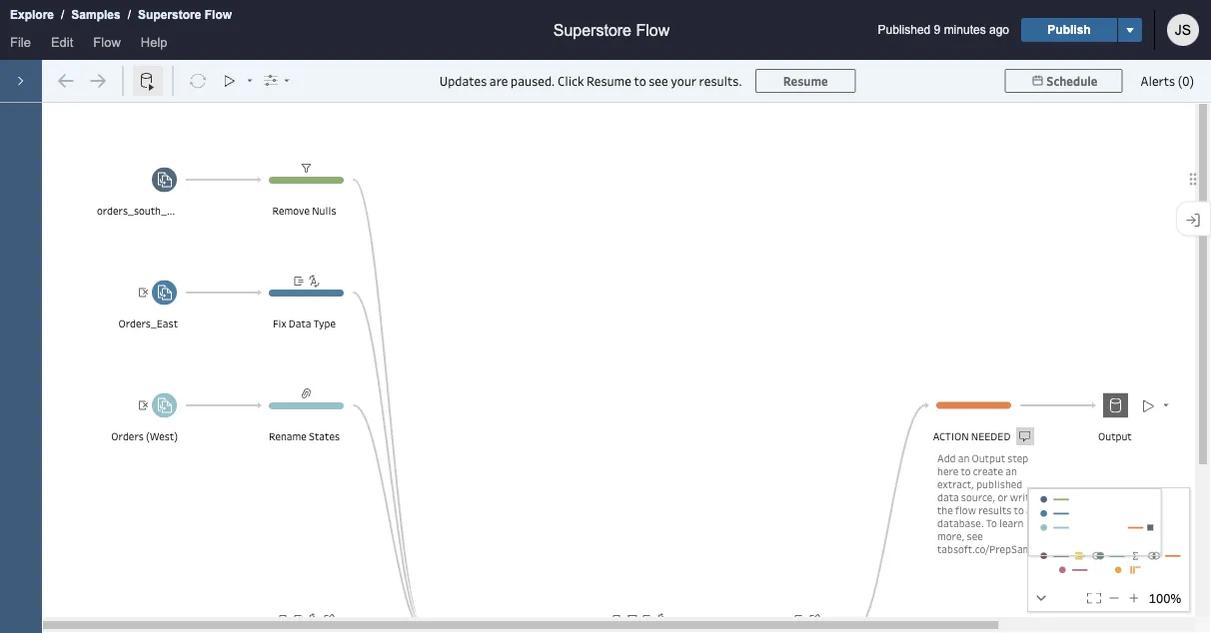 Task type: vqa. For each thing, say whether or not it's contained in the screenshot.
Flow popup button
yes



Task type: describe. For each thing, give the bounding box(es) containing it.
tabsoft.co/prepsamp
[[938, 542, 1038, 556]]

publish button
[[1022, 18, 1118, 42]]

file
[[10, 34, 31, 49]]

samples
[[71, 8, 121, 21]]

2 / from the left
[[128, 8, 131, 21]]

updates are paused. click resume to see your results.
[[440, 72, 743, 89]]

2 horizontal spatial flow
[[636, 21, 670, 39]]

flow inside popup button
[[93, 34, 121, 49]]

a
[[1027, 503, 1032, 517]]

to
[[987, 516, 998, 530]]

rename
[[269, 430, 307, 444]]

more,
[[938, 529, 965, 543]]

help button
[[131, 30, 178, 60]]

0 horizontal spatial superstore
[[138, 8, 201, 21]]

states
[[309, 430, 340, 444]]

explore
[[10, 8, 54, 21]]

rename states
[[269, 430, 340, 444]]

type
[[314, 317, 336, 331]]

nulls
[[312, 204, 336, 218]]

samples link
[[70, 5, 122, 25]]

add
[[938, 451, 956, 465]]

1 / from the left
[[61, 8, 64, 21]]

help
[[141, 34, 168, 49]]

2 vertical spatial to
[[1014, 503, 1025, 517]]

alerts
[[1141, 72, 1176, 89]]

source,
[[962, 490, 996, 504]]

paused.
[[511, 72, 555, 89]]

alerts (0)
[[1141, 72, 1195, 89]]

js
[[1176, 22, 1192, 37]]

explore link
[[9, 5, 55, 25]]

action
[[933, 430, 970, 444]]

0 horizontal spatial an
[[959, 451, 970, 465]]

(0)
[[1178, 72, 1195, 89]]

click
[[558, 72, 584, 89]]

add an output step here to create an extract, published data source, or write the flow results to a database. to learn more, see tabsoft.co/prepsamp
[[938, 451, 1038, 556]]

results
[[979, 503, 1012, 517]]

database.
[[938, 516, 985, 530]]

flow
[[956, 503, 977, 517]]

output inside add an output step here to create an extract, published data source, or write the flow results to a database. to learn more, see tabsoft.co/prepsamp
[[972, 451, 1006, 465]]

edit button
[[41, 30, 83, 60]]

to for here
[[961, 464, 971, 478]]

data
[[938, 490, 960, 504]]

superstore flow link
[[137, 5, 233, 25]]

superstore flow
[[554, 21, 670, 39]]

updates
[[440, 72, 487, 89]]

js button
[[1168, 14, 1200, 46]]

orders_east
[[118, 317, 178, 331]]

your
[[671, 72, 697, 89]]

data
[[289, 317, 311, 331]]

explore / samples / superstore flow
[[10, 8, 232, 21]]



Task type: locate. For each thing, give the bounding box(es) containing it.
0 horizontal spatial see
[[649, 72, 669, 89]]

file button
[[0, 30, 41, 60]]

or
[[998, 490, 1008, 504]]

to right resume on the top
[[634, 72, 647, 89]]

see left your
[[649, 72, 669, 89]]

orders_south_2015
[[97, 204, 191, 218]]

the
[[938, 503, 954, 517]]

2 horizontal spatial to
[[1014, 503, 1025, 517]]

to left a
[[1014, 503, 1025, 517]]

an right create
[[1006, 464, 1018, 478]]

0 horizontal spatial output
[[972, 451, 1006, 465]]

1 horizontal spatial an
[[1006, 464, 1018, 478]]

here
[[938, 464, 959, 478]]

0 vertical spatial see
[[649, 72, 669, 89]]

1 horizontal spatial see
[[967, 529, 984, 543]]

write
[[1011, 490, 1036, 504]]

minutes
[[944, 23, 986, 36]]

1 horizontal spatial to
[[961, 464, 971, 478]]

create
[[974, 464, 1004, 478]]

schedule button
[[1005, 69, 1123, 93]]

superstore up help
[[138, 8, 201, 21]]

published 9 minutes ago
[[878, 23, 1010, 36]]

superstore up updates are paused. click resume to see your results.
[[554, 21, 632, 39]]

1 horizontal spatial output
[[1099, 430, 1133, 444]]

/
[[61, 8, 64, 21], [128, 8, 131, 21]]

0 vertical spatial to
[[634, 72, 647, 89]]

run flow image
[[1135, 392, 1162, 419]]

action needed
[[933, 430, 1011, 444]]

fix
[[273, 317, 287, 331]]

1 vertical spatial output
[[972, 451, 1006, 465]]

to
[[634, 72, 647, 89], [961, 464, 971, 478], [1014, 503, 1025, 517]]

flow button
[[83, 30, 131, 60]]

extract,
[[938, 477, 975, 491]]

1 horizontal spatial flow
[[205, 8, 232, 21]]

fix data type
[[273, 317, 336, 331]]

schedule
[[1047, 73, 1098, 89]]

published
[[878, 23, 931, 36]]

an right add
[[959, 451, 970, 465]]

1 horizontal spatial superstore
[[554, 21, 632, 39]]

output
[[1099, 430, 1133, 444], [972, 451, 1006, 465]]

0 horizontal spatial /
[[61, 8, 64, 21]]

step
[[1008, 451, 1029, 465]]

orders (west)
[[111, 430, 178, 444]]

remove nulls
[[272, 204, 336, 218]]

orders
[[111, 430, 144, 444]]

0 horizontal spatial flow
[[93, 34, 121, 49]]

edit
[[51, 34, 73, 49]]

are
[[490, 72, 508, 89]]

to right here
[[961, 464, 971, 478]]

remove
[[272, 204, 310, 218]]

0 vertical spatial output
[[1099, 430, 1133, 444]]

9
[[934, 23, 941, 36]]

results.
[[699, 72, 743, 89]]

flow
[[205, 8, 232, 21], [636, 21, 670, 39], [93, 34, 121, 49]]

publish
[[1048, 23, 1091, 36]]

see inside add an output step here to create an extract, published data source, or write the flow results to a database. to learn more, see tabsoft.co/prepsamp
[[967, 529, 984, 543]]

0 horizontal spatial to
[[634, 72, 647, 89]]

/ up edit
[[61, 8, 64, 21]]

resume
[[587, 72, 632, 89]]

needed
[[972, 430, 1011, 444]]

/ right the samples
[[128, 8, 131, 21]]

an
[[959, 451, 970, 465], [1006, 464, 1018, 478]]

see left to
[[967, 529, 984, 543]]

see
[[649, 72, 669, 89], [967, 529, 984, 543]]

published
[[977, 477, 1023, 491]]

1 vertical spatial to
[[961, 464, 971, 478]]

(west)
[[146, 430, 178, 444]]

ago
[[990, 23, 1010, 36]]

to for resume
[[634, 72, 647, 89]]

1 vertical spatial see
[[967, 529, 984, 543]]

superstore
[[138, 8, 201, 21], [554, 21, 632, 39]]

1 horizontal spatial /
[[128, 8, 131, 21]]

learn
[[1000, 516, 1024, 530]]



